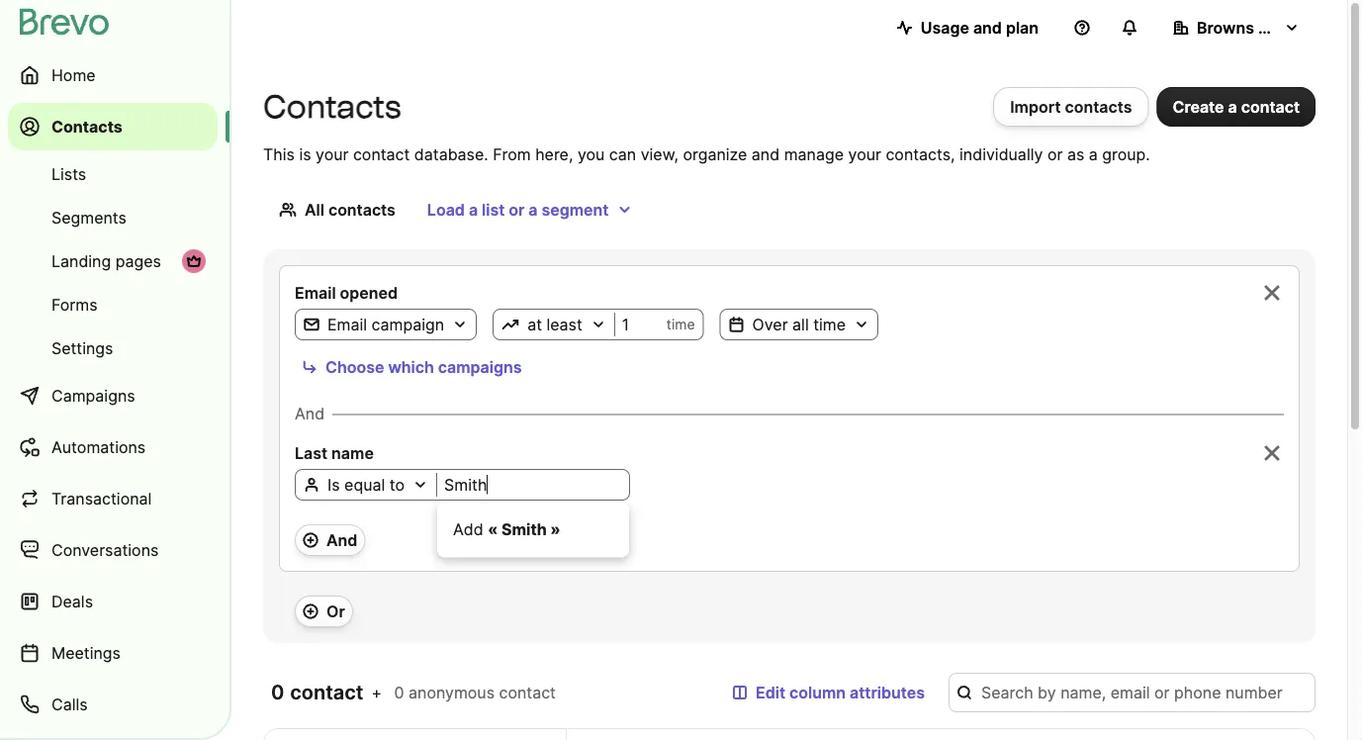 Task type: describe. For each thing, give the bounding box(es) containing it.
+
[[371, 683, 382, 702]]

browns enterprise button
[[1158, 8, 1338, 47]]

edit column attributes button
[[716, 673, 941, 712]]

browns
[[1197, 18, 1255, 37]]

group.
[[1103, 144, 1150, 164]]

usage and plan
[[921, 18, 1039, 37]]

plan
[[1006, 18, 1039, 37]]

to
[[390, 475, 405, 494]]

smith
[[502, 520, 547, 539]]

meetings
[[51, 643, 121, 662]]

0 horizontal spatial 0
[[271, 680, 285, 704]]

is equal to
[[328, 475, 405, 494]]

all
[[793, 315, 809, 334]]

name
[[332, 443, 374, 463]]

a right "list"
[[529, 200, 538, 219]]

this
[[263, 144, 295, 164]]

this is your contact database. from here, you can view, organize and manage your contacts, individually or as a group.
[[263, 144, 1150, 164]]

and button
[[295, 524, 366, 556]]

view,
[[641, 144, 679, 164]]

campaigns link
[[8, 372, 218, 420]]

which
[[388, 357, 434, 376]]

load
[[427, 200, 465, 219]]

choose which campaigns button
[[295, 352, 529, 382]]

0 horizontal spatial time
[[667, 316, 695, 333]]

email opened
[[295, 283, 398, 302]]

contacts for all contacts
[[328, 200, 396, 219]]

can
[[609, 144, 636, 164]]

forms
[[51, 295, 97, 314]]

import contacts button
[[994, 87, 1149, 127]]

anonymous
[[409, 683, 495, 702]]

segments link
[[8, 198, 218, 237]]

1 horizontal spatial or
[[1048, 144, 1063, 164]]

home
[[51, 65, 96, 85]]

here,
[[535, 144, 573, 164]]

as
[[1067, 144, 1085, 164]]

last
[[295, 443, 328, 463]]

add « smith »
[[453, 520, 561, 539]]

opened
[[340, 283, 398, 302]]

meetings link
[[8, 629, 218, 677]]

or inside button
[[509, 200, 525, 219]]

home link
[[8, 51, 218, 99]]

Search by name, email or phone number search field
[[949, 673, 1316, 712]]

conversations
[[51, 540, 159, 560]]

load a list or a segment button
[[411, 190, 648, 230]]

usage and plan button
[[881, 8, 1055, 47]]

landing pages link
[[8, 241, 218, 281]]

contact up all contacts
[[353, 144, 410, 164]]

manage
[[784, 144, 844, 164]]

deals link
[[8, 578, 218, 625]]

attributes
[[850, 683, 925, 702]]

add
[[453, 520, 484, 539]]

email campaign
[[328, 315, 444, 334]]

edit column attributes
[[756, 683, 925, 702]]

1 your from the left
[[316, 144, 349, 164]]

2 your from the left
[[848, 144, 882, 164]]

load a list or a segment
[[427, 200, 609, 219]]

choose which campaigns
[[326, 357, 522, 376]]

settings
[[51, 338, 113, 358]]

create a contact
[[1173, 97, 1300, 116]]

landing pages
[[51, 251, 161, 271]]

a right as
[[1089, 144, 1098, 164]]

0 vertical spatial and
[[295, 404, 325, 423]]

edit
[[756, 683, 786, 702]]



Task type: vqa. For each thing, say whether or not it's contained in the screenshot.
the Over
yes



Task type: locate. For each thing, give the bounding box(es) containing it.
1 horizontal spatial and
[[973, 18, 1002, 37]]

column
[[790, 683, 846, 702]]

your
[[316, 144, 349, 164], [848, 144, 882, 164]]

a left "list"
[[469, 200, 478, 219]]

enterprise
[[1258, 18, 1338, 37]]

0 right +
[[394, 683, 404, 702]]

0 left +
[[271, 680, 285, 704]]

contacts,
[[886, 144, 955, 164]]

campaign
[[372, 315, 444, 334]]

at least button
[[494, 313, 614, 336]]

over all time
[[753, 315, 846, 334]]

transactional link
[[8, 475, 218, 522]]

contact right anonymous
[[499, 683, 556, 702]]

contacts
[[263, 88, 401, 126], [51, 117, 122, 136]]

1 horizontal spatial contacts
[[1065, 97, 1132, 116]]

a inside "create a contact" button
[[1228, 97, 1238, 116]]

campaigns
[[438, 357, 522, 376]]

email campaign button
[[296, 313, 476, 336]]

over all time button
[[721, 313, 878, 336]]

a
[[1228, 97, 1238, 116], [1089, 144, 1098, 164], [469, 200, 478, 219], [529, 200, 538, 219]]

contact left +
[[290, 680, 364, 704]]

0 horizontal spatial and
[[295, 404, 325, 423]]

0 vertical spatial email
[[295, 283, 336, 302]]

transactional
[[51, 489, 152, 508]]

contacts
[[1065, 97, 1132, 116], [328, 200, 396, 219]]

0 horizontal spatial contacts
[[51, 117, 122, 136]]

»
[[551, 520, 561, 539]]

1 horizontal spatial and
[[327, 530, 358, 550]]

contact inside 0 contact + 0 anonymous contact
[[499, 683, 556, 702]]

campaigns
[[51, 386, 135, 405]]

you
[[578, 144, 605, 164]]

time right all
[[814, 315, 846, 334]]

at
[[528, 315, 542, 334]]

segments
[[51, 208, 127, 227]]

0 vertical spatial and
[[973, 18, 1002, 37]]

is equal to button
[[296, 473, 436, 497]]

over
[[753, 315, 788, 334]]

your right is at the top left of the page
[[316, 144, 349, 164]]

create
[[1173, 97, 1224, 116]]

contacts right all
[[328, 200, 396, 219]]

None text field
[[444, 475, 622, 494]]

0 horizontal spatial or
[[509, 200, 525, 219]]

1 horizontal spatial your
[[848, 144, 882, 164]]

individually
[[960, 144, 1043, 164]]

contact inside "create a contact" button
[[1241, 97, 1300, 116]]

browns enterprise
[[1197, 18, 1338, 37]]

1 horizontal spatial time
[[814, 315, 846, 334]]

create a contact button
[[1157, 87, 1316, 127]]

import contacts
[[1010, 97, 1132, 116]]

contacts up the lists
[[51, 117, 122, 136]]

contact
[[1241, 97, 1300, 116], [353, 144, 410, 164], [290, 680, 364, 704], [499, 683, 556, 702]]

automations link
[[8, 423, 218, 471]]

at least
[[528, 315, 583, 334]]

your right manage
[[848, 144, 882, 164]]

choose
[[326, 357, 384, 376]]

deals
[[51, 592, 93, 611]]

email left opened
[[295, 283, 336, 302]]

email for email campaign
[[328, 315, 367, 334]]

from
[[493, 144, 531, 164]]

calls link
[[8, 681, 218, 728]]

all contacts
[[305, 200, 396, 219]]

email down email opened at the left top
[[328, 315, 367, 334]]

and up last
[[295, 404, 325, 423]]

contact right create
[[1241, 97, 1300, 116]]

email inside 'email campaign' button
[[328, 315, 367, 334]]

all
[[305, 200, 324, 219]]

time left over
[[667, 316, 695, 333]]

1 vertical spatial email
[[328, 315, 367, 334]]

or right "list"
[[509, 200, 525, 219]]

a right create
[[1228, 97, 1238, 116]]

or left as
[[1048, 144, 1063, 164]]

is
[[328, 475, 340, 494]]

equal
[[344, 475, 385, 494]]

0 contact + 0 anonymous contact
[[271, 680, 556, 704]]

1 horizontal spatial contacts
[[263, 88, 401, 126]]

time inside 'button'
[[814, 315, 846, 334]]

1 vertical spatial and
[[752, 144, 780, 164]]

or
[[1048, 144, 1063, 164], [509, 200, 525, 219]]

contacts inside button
[[1065, 97, 1132, 116]]

and inside and button
[[327, 530, 358, 550]]

1 vertical spatial or
[[509, 200, 525, 219]]

automations
[[51, 437, 146, 457]]

usage
[[921, 18, 970, 37]]

landing
[[51, 251, 111, 271]]

0 horizontal spatial your
[[316, 144, 349, 164]]

1 vertical spatial and
[[327, 530, 358, 550]]

None number field
[[615, 315, 667, 334]]

«
[[488, 520, 498, 539]]

and down is
[[327, 530, 358, 550]]

contacts for import contacts
[[1065, 97, 1132, 116]]

0 vertical spatial or
[[1048, 144, 1063, 164]]

and left manage
[[752, 144, 780, 164]]

settings link
[[8, 328, 218, 368]]

contacts link
[[8, 103, 218, 150]]

contacts up as
[[1065, 97, 1132, 116]]

calls
[[51, 695, 88, 714]]

1 horizontal spatial 0
[[394, 683, 404, 702]]

time
[[814, 315, 846, 334], [667, 316, 695, 333]]

database.
[[414, 144, 488, 164]]

lists link
[[8, 154, 218, 194]]

and inside button
[[973, 18, 1002, 37]]

or button
[[295, 596, 353, 627]]

and left plan
[[973, 18, 1002, 37]]

conversations link
[[8, 526, 218, 574]]

email for email opened
[[295, 283, 336, 302]]

forms link
[[8, 285, 218, 325]]

segment
[[542, 200, 609, 219]]

lists
[[51, 164, 86, 184]]

0 horizontal spatial contacts
[[328, 200, 396, 219]]

organize
[[683, 144, 747, 164]]

list
[[482, 200, 505, 219]]

0
[[271, 680, 285, 704], [394, 683, 404, 702]]

pages
[[115, 251, 161, 271]]

least
[[547, 315, 583, 334]]

import
[[1010, 97, 1061, 116]]

or
[[327, 602, 345, 621]]

0 vertical spatial contacts
[[1065, 97, 1132, 116]]

0 inside 0 contact + 0 anonymous contact
[[394, 683, 404, 702]]

left___rvooi image
[[186, 253, 202, 269]]

contacts up is at the top left of the page
[[263, 88, 401, 126]]

0 horizontal spatial and
[[752, 144, 780, 164]]

last name
[[295, 443, 374, 463]]

1 vertical spatial contacts
[[328, 200, 396, 219]]



